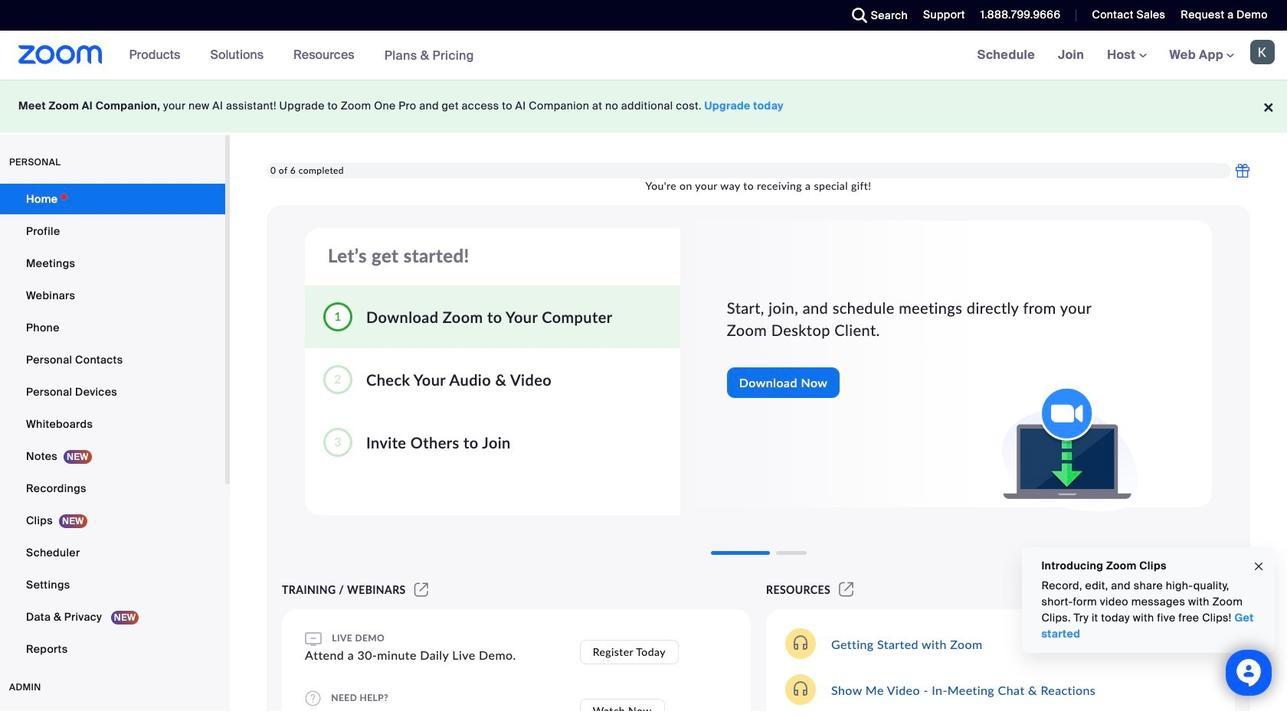 Task type: locate. For each thing, give the bounding box(es) containing it.
banner
[[0, 31, 1287, 80]]

profile picture image
[[1250, 40, 1275, 64]]

footer
[[0, 80, 1287, 133]]

product information navigation
[[118, 31, 486, 80]]

window new image
[[837, 584, 856, 597]]



Task type: vqa. For each thing, say whether or not it's contained in the screenshot.
Tabs of Zoom Services tab list
no



Task type: describe. For each thing, give the bounding box(es) containing it.
meetings navigation
[[966, 31, 1287, 80]]

close image
[[1253, 558, 1265, 576]]

window new image
[[412, 584, 431, 597]]

personal menu menu
[[0, 184, 225, 667]]

zoom logo image
[[18, 45, 102, 64]]



